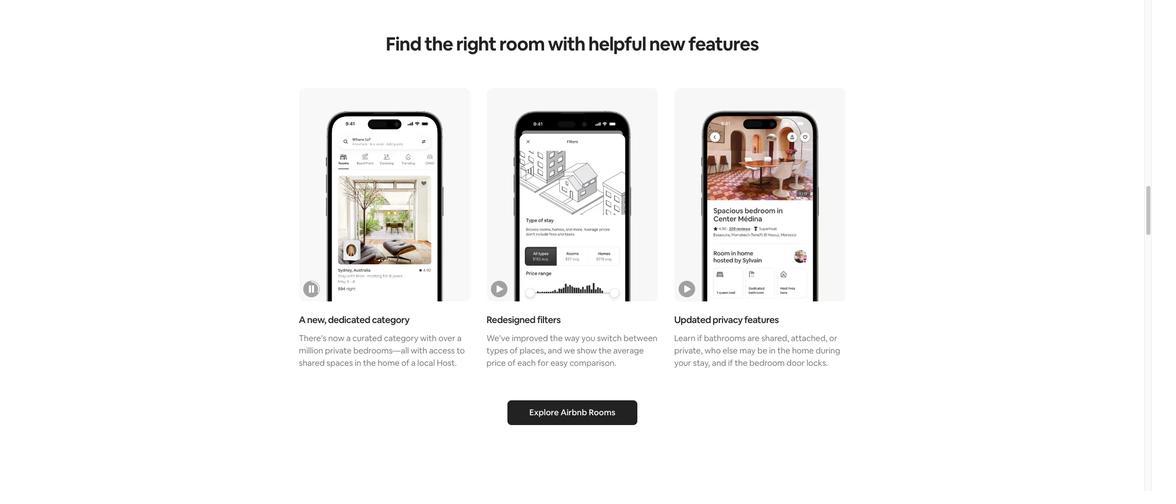 Task type: vqa. For each thing, say whether or not it's contained in the screenshot.
Airbnb your home
no



Task type: describe. For each thing, give the bounding box(es) containing it.
are
[[748, 333, 760, 344]]

show
[[577, 346, 597, 356]]

private,
[[674, 346, 703, 356]]

average
[[613, 346, 644, 356]]

the inside there's now a curated category with over a million private bedrooms—all with access to shared spaces in the home of a local host.
[[363, 358, 376, 369]]

redesigned filters
[[487, 314, 561, 326]]

new,
[[307, 314, 326, 326]]

to
[[457, 346, 465, 356]]

each
[[517, 358, 536, 369]]

2 vertical spatial with
[[411, 346, 427, 356]]

dedicated category
[[328, 314, 410, 326]]

or
[[829, 333, 837, 344]]

improved
[[512, 333, 548, 344]]

we
[[564, 346, 575, 356]]

places,
[[520, 346, 546, 356]]

category
[[384, 333, 418, 344]]

in inside learn if bathrooms are shared, attached, or private, who else may be in the home during your stay, and if the bedroom door locks.
[[769, 346, 776, 356]]

a
[[299, 314, 305, 326]]

1 vertical spatial if
[[728, 358, 733, 369]]

progress bar for updated privacy features
[[679, 281, 695, 298]]

2 horizontal spatial a
[[457, 333, 462, 344]]

shared
[[299, 358, 325, 369]]

be
[[757, 346, 767, 356]]

room
[[499, 32, 545, 56]]

0 horizontal spatial if
[[697, 333, 702, 344]]

now
[[328, 333, 344, 344]]

between
[[624, 333, 658, 344]]

and inside learn if bathrooms are shared, attached, or private, who else may be in the home during your stay, and if the bedroom door locks.
[[712, 358, 726, 369]]

home inside learn if bathrooms are shared, attached, or private, who else may be in the home during your stay, and if the bedroom door locks.
[[792, 346, 814, 356]]

of inside there's now a curated category with over a million private bedrooms—all with access to shared spaces in the home of a local host.
[[401, 358, 409, 369]]

1 horizontal spatial a
[[411, 358, 416, 369]]

redesigned
[[487, 314, 535, 326]]

find the right room with helpful new features
[[386, 32, 759, 56]]

way
[[565, 333, 580, 344]]

of left the 'each' at left bottom
[[508, 358, 516, 369]]

helpful
[[588, 32, 646, 56]]

stay,
[[693, 358, 710, 369]]

curated
[[353, 333, 382, 344]]

privacy features
[[713, 314, 779, 326]]

bathrooms
[[704, 333, 746, 344]]

bedrooms—all
[[353, 346, 409, 356]]

1 progress bar from the left
[[303, 281, 320, 298]]

there's now a curated category with over a million private bedrooms—all with access to shared spaces in the home of a local host.
[[299, 333, 465, 369]]

the left way
[[550, 333, 563, 344]]

the down may
[[735, 358, 748, 369]]

and inside we've improved the way you switch between types of places, and we show the average price of each for easy comparison.
[[548, 346, 562, 356]]

the down shared,
[[778, 346, 790, 356]]

updated
[[674, 314, 711, 326]]



Task type: locate. For each thing, give the bounding box(es) containing it.
bedroom
[[750, 358, 785, 369]]

1 horizontal spatial home
[[792, 346, 814, 356]]

easy
[[551, 358, 568, 369]]

else
[[723, 346, 738, 356]]

if right learn
[[697, 333, 702, 344]]

updated privacy features
[[674, 314, 779, 326]]

rooms
[[589, 407, 615, 418]]

the right find
[[425, 32, 453, 56]]

spaces
[[327, 358, 353, 369]]

and
[[548, 346, 562, 356], [712, 358, 726, 369]]

with down category
[[411, 346, 427, 356]]

1 vertical spatial home
[[378, 358, 400, 369]]

for
[[538, 358, 549, 369]]

of down category
[[401, 358, 409, 369]]

2 horizontal spatial progress bar
[[679, 281, 695, 298]]

of
[[510, 346, 518, 356], [401, 358, 409, 369], [508, 358, 516, 369]]

airbnb
[[560, 407, 587, 418]]

we've improved the way you switch between types of places, and we show the average price of each for easy comparison.
[[487, 333, 658, 369]]

the down switch
[[599, 346, 612, 356]]

0 vertical spatial if
[[697, 333, 702, 344]]

1 vertical spatial and
[[712, 358, 726, 369]]

we've
[[487, 333, 510, 344]]

with
[[548, 32, 585, 56], [420, 333, 437, 344], [411, 346, 427, 356]]

filters
[[537, 314, 561, 326]]

learn if bathrooms are shared, attached, or private, who else may be in the home during your stay, and if the bedroom door locks.
[[674, 333, 840, 369]]

you
[[582, 333, 595, 344]]

in inside there's now a curated category with over a million private bedrooms—all with access to shared spaces in the home of a local host.
[[355, 358, 361, 369]]

shared,
[[762, 333, 789, 344]]

progress bar up new,
[[303, 281, 320, 298]]

local host.
[[417, 358, 457, 369]]

if
[[697, 333, 702, 344], [728, 358, 733, 369]]

home
[[792, 346, 814, 356], [378, 358, 400, 369]]

0 horizontal spatial home
[[378, 358, 400, 369]]

progress bar for redesigned filters
[[491, 281, 507, 298]]

0 vertical spatial with
[[548, 32, 585, 56]]

0 horizontal spatial progress bar
[[303, 281, 320, 298]]

1 vertical spatial in
[[355, 358, 361, 369]]

private
[[325, 346, 352, 356]]

0 horizontal spatial in
[[355, 358, 361, 369]]

and up easy
[[548, 346, 562, 356]]

who
[[705, 346, 721, 356]]

progress bar up updated
[[679, 281, 695, 298]]

and down who
[[712, 358, 726, 369]]

price
[[487, 358, 506, 369]]

of right types
[[510, 346, 518, 356]]

new features
[[649, 32, 759, 56]]

the down bedrooms—all
[[363, 358, 376, 369]]

explore airbnb rooms link
[[507, 401, 637, 426]]

over
[[439, 333, 455, 344]]

0 vertical spatial home
[[792, 346, 814, 356]]

learn
[[674, 333, 696, 344]]

your
[[674, 358, 691, 369]]

with right room
[[548, 32, 585, 56]]

a left 'local host.'
[[411, 358, 416, 369]]

an animation of a phone scrolling through the airbnb rooms category and displaying different rooms listing with a host passport in the lower left corner of each. element
[[299, 88, 470, 302]]

right
[[456, 32, 496, 56]]

3 progress bar from the left
[[679, 281, 695, 298]]

0 horizontal spatial and
[[548, 346, 562, 356]]

find
[[386, 32, 421, 56]]

1 horizontal spatial if
[[728, 358, 733, 369]]

million
[[299, 346, 323, 356]]

in right be at the bottom of the page
[[769, 346, 776, 356]]

0 vertical spatial in
[[769, 346, 776, 356]]

0 vertical spatial and
[[548, 346, 562, 356]]

a new, dedicated category
[[299, 314, 410, 326]]

comparison.
[[570, 358, 616, 369]]

the
[[425, 32, 453, 56], [550, 333, 563, 344], [599, 346, 612, 356], [778, 346, 790, 356], [363, 358, 376, 369], [735, 358, 748, 369]]

1 horizontal spatial progress bar
[[491, 281, 507, 298]]

an animation of a phone showing a toggle within the airbnb app that lets you choose between all types of stays, rooms, or entire homes and shows the average price of each. element
[[487, 88, 658, 302]]

a up to
[[457, 333, 462, 344]]

if down else
[[728, 358, 733, 369]]

1 horizontal spatial in
[[769, 346, 776, 356]]

2 progress bar from the left
[[491, 281, 507, 298]]

an animation of a phone showing the privacy disclosures of a rooms listing. the dedicated bathroom and that the host lives at the listing with their family are enlarged for clarity. element
[[674, 88, 846, 302]]

a
[[346, 333, 351, 344], [457, 333, 462, 344], [411, 358, 416, 369]]

explore
[[529, 407, 559, 418]]

progress bar up redesigned
[[491, 281, 507, 298]]

explore airbnb rooms
[[529, 407, 615, 418]]

in
[[769, 346, 776, 356], [355, 358, 361, 369]]

a right the now
[[346, 333, 351, 344]]

progress bar
[[303, 281, 320, 298], [491, 281, 507, 298], [679, 281, 695, 298]]

attached,
[[791, 333, 828, 344]]

with up access
[[420, 333, 437, 344]]

home up the door locks.
[[792, 346, 814, 356]]

during
[[816, 346, 840, 356]]

1 horizontal spatial and
[[712, 358, 726, 369]]

home down bedrooms—all
[[378, 358, 400, 369]]

0 horizontal spatial a
[[346, 333, 351, 344]]

there's
[[299, 333, 327, 344]]

in right spaces
[[355, 358, 361, 369]]

door locks.
[[787, 358, 828, 369]]

1 vertical spatial with
[[420, 333, 437, 344]]

access
[[429, 346, 455, 356]]

types
[[487, 346, 508, 356]]

switch
[[597, 333, 622, 344]]

home inside there's now a curated category with over a million private bedrooms—all with access to shared spaces in the home of a local host.
[[378, 358, 400, 369]]

may
[[740, 346, 756, 356]]



